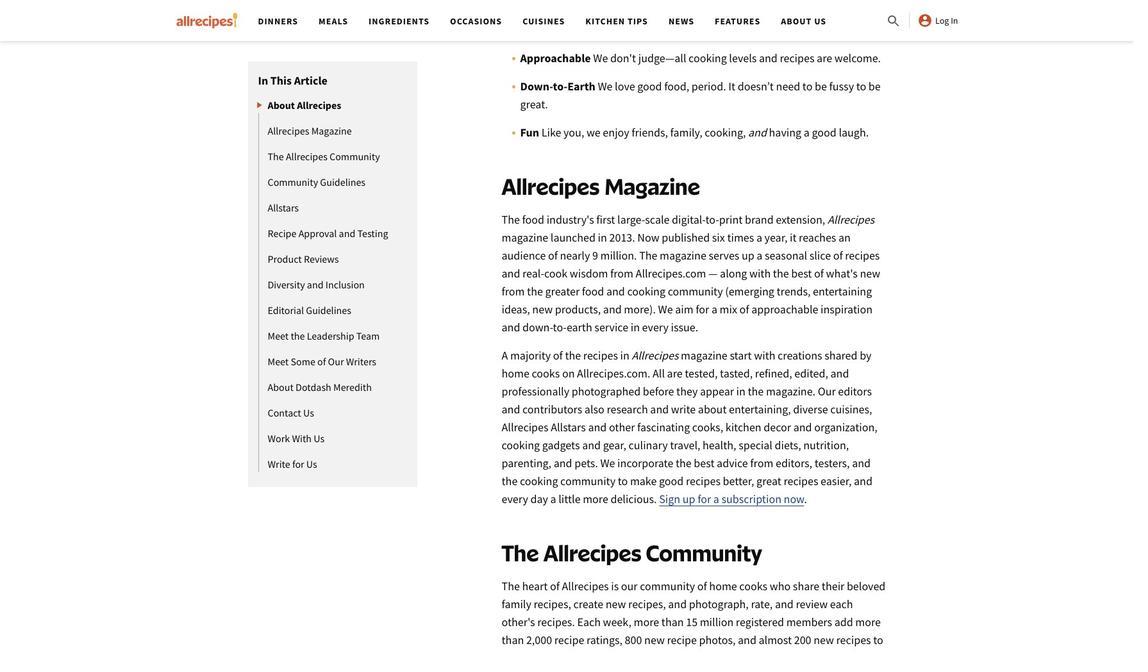 Task type: describe. For each thing, give the bounding box(es) containing it.
leadership
[[307, 330, 354, 342]]

majority
[[510, 348, 551, 363]]

and up pets. on the right of page
[[582, 438, 601, 453]]

0 vertical spatial magazine
[[502, 230, 548, 245]]

the up on
[[565, 348, 581, 363]]

delicious.
[[611, 492, 657, 507]]

nearly
[[560, 248, 590, 263]]

the down seasonal
[[773, 266, 789, 281]]

home inside the heart of allrecipes is our community of home cooks who share their beloved family recipes, create new recipes, and photograph, rate, and review each other's recipes. each week, more than 15 million registered members add more than 2,000 recipe ratings, 800 new recipe photos, and almost 200 new recipes to the site. and every minute of every day, 27 people are saving recipes they lov
[[709, 579, 737, 594]]

allstars inside allstars link
[[268, 201, 299, 214]]

to inside magazine start with creations shared by home cooks on allrecipes.com. all are tested, tasted, refined, edited, and professionally photographed before they appear in the magazine. our editors and contributors also research and write about entertaining, diverse cuisines, allrecipes allstars and other fascinating cooks, kitchen decor and organization, cooking gadgets and gear, culinary travel, health, special diets, nutrition, parenting, and pets. we incorporate the best advice from editors, testers, and the cooking community to make good recipes better, great recipes easier, and every day a little more delicious.
[[618, 474, 628, 489]]

allrecipes down "allrecipes magazine" link
[[286, 150, 328, 163]]

all
[[653, 366, 665, 381]]

2 vertical spatial for
[[698, 492, 711, 507]]

recipes down add at the bottom right of the page
[[837, 633, 871, 648]]

a left subscription
[[714, 492, 719, 507]]

of right slice
[[833, 248, 843, 263]]

of up on
[[553, 348, 563, 363]]

1 recipe from the left
[[555, 633, 584, 648]]

cooks inside the heart of allrecipes is our community of home cooks who share their beloved family recipes, create new recipes, and photograph, rate, and review each other's recipes. each week, more than 15 million registered members add more than 2,000 recipe ratings, 800 new recipe photos, and almost 200 new recipes to the site. and every minute of every day, 27 people are saving recipes they lov
[[740, 579, 768, 594]]

and down registered
[[738, 633, 757, 648]]

inspiration
[[821, 302, 873, 317]]

meet the leadership team
[[268, 330, 380, 342]]

don't
[[610, 51, 636, 65]]

recipes up .
[[784, 474, 819, 489]]

good inside we love good food, period. it doesn't need to be fussy to be great.
[[638, 79, 662, 94]]

and left having at the top right
[[748, 125, 767, 140]]

community guidelines link
[[259, 174, 366, 190]]

and up more).
[[607, 284, 625, 299]]

shared
[[825, 348, 858, 363]]

us inside navigation
[[815, 15, 827, 27]]

allrecipes up our
[[544, 539, 641, 567]]

contact
[[268, 407, 301, 419]]

0 horizontal spatial in
[[258, 73, 268, 88]]

more).
[[624, 302, 656, 317]]

recipes up allrecipes.com.
[[583, 348, 618, 363]]

magazine inside magazine start with creations shared by home cooks on allrecipes.com. all are tested, tasted, refined, edited, and professionally photographed before they appear in the magazine. our editors and contributors also research and write about entertaining, diverse cuisines, allrecipes allstars and other fascinating cooks, kitchen decor and organization, cooking gadgets and gear, culinary travel, health, special diets, nutrition, parenting, and pets. we incorporate the best advice from editors, testers, and the cooking community to make good recipes better, great recipes easier, and every day a little more delicious.
[[681, 348, 728, 363]]

food,
[[664, 79, 690, 94]]

service
[[595, 320, 629, 335]]

the allrecipes community link
[[259, 149, 380, 164]]

pets.
[[575, 456, 598, 471]]

and left express
[[757, 22, 776, 37]]

million
[[700, 615, 734, 630]]

and down the before
[[650, 402, 669, 417]]

new up 'down-'
[[532, 302, 553, 317]]

a inside magazine start with creations shared by home cooks on allrecipes.com. all are tested, tasted, refined, edited, and professionally photographed before they appear in the magazine. our editors and contributors also research and write about entertaining, diverse cuisines, allrecipes allstars and other fascinating cooks, kitchen decor and organization, cooking gadgets and gear, culinary travel, health, special diets, nutrition, parenting, and pets. we incorporate the best advice from editors, testers, and the cooking community to make good recipes better, great recipes easier, and every day a little more delicious.
[[551, 492, 556, 507]]

approachable we don't judge—all cooking levels and recipes are welcome.
[[520, 51, 884, 65]]

like
[[542, 125, 561, 140]]

research
[[607, 402, 648, 417]]

published
[[662, 230, 710, 245]]

up inside the food industry's first large-scale digital-to-print brand extension, allrecipes magazine launched in 2013. now published six times a year, it reaches an audience of nearly 9 million. the magazine serves up a seasonal slice of recipes and real-cook wisdom from allrecipes.com — along with the best of what's new from the greater food and cooking community (emerging trends, entertaining ideas, new products, and more). we aim for a mix of approachable inspiration and down-to-earth service in every issue.
[[742, 248, 755, 263]]

share
[[793, 579, 820, 594]]

entertaining,
[[729, 402, 791, 417]]

and down also
[[588, 420, 607, 435]]

and right testers,
[[852, 456, 871, 471]]

meet for meet some of our writers
[[268, 355, 289, 368]]

recipes down express
[[780, 51, 815, 65]]

community inside the heart of allrecipes is our community of home cooks who share their beloved family recipes, create new recipes, and photograph, rate, and review each other's recipes. each week, more than 15 million registered members add more than 2,000 recipe ratings, 800 new recipe photos, and almost 200 new recipes to the site. and every minute of every day, 27 people are saving recipes they lov
[[640, 579, 695, 594]]

mix
[[720, 302, 737, 317]]

the down "allrecipes magazine" link
[[268, 150, 284, 163]]

you,
[[564, 125, 584, 140]]

navigation containing dinners
[[248, 0, 886, 41]]

of right mix
[[740, 302, 749, 317]]

meet some of our writers link
[[259, 354, 376, 369]]

recipes down 200
[[793, 651, 828, 653]]

allrecipes.com
[[636, 266, 706, 281]]

creative
[[520, 22, 563, 37]]

1 recipes, from the left
[[534, 597, 571, 612]]

of down slice
[[814, 266, 824, 281]]

and right levels
[[759, 51, 778, 65]]

subscription
[[722, 492, 782, 507]]

seasonal
[[765, 248, 807, 263]]

about allrecipes link
[[254, 97, 341, 113]]

team
[[356, 330, 380, 342]]

we left the don't
[[593, 51, 608, 65]]

2 recipe from the left
[[667, 633, 697, 648]]

recipes inside the food industry's first large-scale digital-to-print brand extension, allrecipes magazine launched in 2013. now published six times a year, it reaches an audience of nearly 9 million. the magazine serves up a seasonal slice of recipes and real-cook wisdom from allrecipes.com — along with the best of what's new from the greater food and cooking community (emerging trends, entertaining ideas, new products, and more). we aim for a mix of approachable inspiration and down-to-earth service in every issue.
[[845, 248, 880, 263]]

million.
[[601, 248, 637, 263]]

the up audience in the top left of the page
[[502, 212, 520, 227]]

0 horizontal spatial magazine
[[311, 124, 352, 137]]

cuisines,
[[831, 402, 872, 417]]

search image
[[886, 13, 902, 29]]

dinners link
[[258, 15, 298, 27]]

launched
[[551, 230, 596, 245]]

1 vertical spatial good
[[812, 125, 837, 140]]

creations
[[778, 348, 822, 363]]

0 vertical spatial our
[[328, 355, 344, 368]]

this
[[271, 73, 292, 88]]

1 be from the left
[[815, 79, 827, 94]]

meet for meet the leadership team
[[268, 330, 289, 342]]

the up some
[[291, 330, 305, 342]]

0 horizontal spatial an
[[617, 22, 629, 37]]

fun like you, we enjoy friends, family, cooking, and having a good laugh.
[[520, 125, 869, 140]]

and down "shared"
[[831, 366, 849, 381]]

we inside magazine start with creations shared by home cooks on allrecipes.com. all are tested, tasted, refined, edited, and professionally photographed before they appear in the magazine. our editors and contributors also research and write about entertaining, diverse cuisines, allrecipes allstars and other fascinating cooks, kitchen decor and organization, cooking gadgets and gear, culinary travel, health, special diets, nutrition, parenting, and pets. we incorporate the best advice from editors, testers, and the cooking community to make good recipes better, great recipes easier, and every day a little more delicious.
[[601, 456, 615, 471]]

extension,
[[776, 212, 826, 227]]

about for about allrecipes
[[268, 99, 295, 112]]

of down '800'
[[629, 651, 639, 653]]

features
[[715, 15, 761, 27]]

community inside magazine start with creations shared by home cooks on allrecipes.com. all are tested, tasted, refined, edited, and professionally photographed before they appear in the magazine. our editors and contributors also research and write about entertaining, diverse cuisines, allrecipes allstars and other fascinating cooks, kitchen decor and organization, cooking gadgets and gear, culinary travel, health, special diets, nutrition, parenting, and pets. we incorporate the best advice from editors, testers, and the cooking community to make good recipes better, great recipes easier, and every day a little more delicious.
[[561, 474, 616, 489]]

they inside the heart of allrecipes is our community of home cooks who share their beloved family recipes, create new recipes, and photograph, rate, and review each other's recipes. each week, more than 15 million registered members add more than 2,000 recipe ratings, 800 new recipe photos, and almost 200 new recipes to the site. and every minute of every day, 27 people are saving recipes they lov
[[830, 651, 851, 653]]

almost
[[759, 633, 792, 648]]

a left mix
[[712, 302, 718, 317]]

0 vertical spatial food
[[522, 212, 544, 227]]

entertaining
[[813, 284, 872, 299]]

the inside the heart of allrecipes is our community of home cooks who share their beloved family recipes, create new recipes, and photograph, rate, and review each other's recipes. each week, more than 15 million registered members add more than 2,000 recipe ratings, 800 new recipe photos, and almost 200 new recipes to the site. and every minute of every day, 27 people are saving recipes they lov
[[502, 651, 518, 653]]

2,000
[[526, 633, 552, 648]]

and down diverse
[[794, 420, 812, 435]]

product reviews link
[[259, 251, 339, 267]]

allrecipes inside the food industry's first large-scale digital-to-print brand extension, allrecipes magazine launched in 2013. now published six times a year, it reaches an audience of nearly 9 million. the magazine serves up a seasonal slice of recipes and real-cook wisdom from allrecipes.com — along with the best of what's new from the greater food and cooking community (emerging trends, entertaining ideas, new products, and more). we aim for a mix of approachable inspiration and down-to-earth service in every issue.
[[828, 212, 875, 227]]

photos,
[[699, 633, 736, 648]]

are inside the heart of allrecipes is our community of home cooks who share their beloved family recipes, create new recipes, and photograph, rate, and review each other's recipes. each week, more than 15 million registered members add more than 2,000 recipe ratings, 800 new recipe photos, and almost 200 new recipes to the site. and every minute of every day, 27 people are saving recipes they lov
[[742, 651, 757, 653]]

approval
[[299, 227, 337, 240]]

product reviews
[[268, 253, 339, 265]]

diverse
[[793, 402, 828, 417]]

and left testing
[[339, 227, 355, 240]]

new up week,
[[606, 597, 626, 612]]

magazine.
[[766, 384, 816, 399]]

by
[[860, 348, 872, 363]]

we
[[587, 125, 601, 140]]

now
[[638, 230, 660, 245]]

to right fussy
[[857, 79, 867, 94]]

a left seasonal
[[757, 248, 763, 263]]

community inside community guidelines link
[[268, 176, 318, 189]]

advice
[[717, 456, 748, 471]]

every inside the food industry's first large-scale digital-to-print brand extension, allrecipes magazine launched in 2013. now published six times a year, it reaches an audience of nearly 9 million. the magazine serves up a seasonal slice of recipes and real-cook wisdom from allrecipes.com — along with the best of what's new from the greater food and cooking community (emerging trends, entertaining ideas, new products, and more). we aim for a mix of approachable inspiration and down-to-earth service in every issue.
[[642, 320, 669, 335]]

meet the leadership team link
[[259, 328, 380, 344]]

home image
[[176, 13, 238, 28]]

the up heart
[[502, 539, 539, 567]]

to right need
[[803, 79, 813, 94]]

digital-
[[672, 212, 706, 227]]

art.
[[632, 22, 648, 37]]

write for us
[[268, 458, 317, 471]]

cooking up day at left
[[520, 474, 558, 489]]

1 vertical spatial to-
[[706, 212, 719, 227]]

the down parenting,
[[502, 474, 518, 489]]

1 horizontal spatial allrecipes magazine
[[502, 173, 700, 200]]

1 horizontal spatial magazine
[[604, 173, 700, 200]]

first
[[597, 212, 615, 227]]

0 horizontal spatial allrecipes magazine
[[268, 124, 352, 137]]

and down professionally
[[502, 402, 520, 417]]

down-
[[523, 320, 553, 335]]

need
[[776, 79, 800, 94]]

editors
[[838, 384, 872, 399]]

creative cooking is an art. we like to experiment and express ourselves.
[[520, 22, 865, 37]]

and down who at the right bottom
[[775, 597, 794, 612]]

us right with
[[314, 432, 325, 445]]

like
[[668, 22, 685, 37]]

we inside we love good food, period. it doesn't need to be fussy to be great.
[[598, 79, 613, 94]]

decor
[[764, 420, 791, 435]]

of right some
[[317, 355, 326, 368]]

and right easier,
[[854, 474, 873, 489]]

allrecipes down about allrecipes link
[[268, 124, 309, 137]]

about us link
[[781, 15, 827, 27]]

the food industry's first large-scale digital-to-print brand extension, allrecipes magazine launched in 2013. now published six times a year, it reaches an audience of nearly 9 million. the magazine serves up a seasonal slice of recipes and real-cook wisdom from allrecipes.com — along with the best of what's new from the greater food and cooking community (emerging trends, entertaining ideas, new products, and more). we aim for a mix of approachable inspiration and down-to-earth service in every issue.
[[502, 212, 881, 335]]

0 horizontal spatial the allrecipes community
[[268, 150, 380, 163]]

work with us link
[[259, 431, 325, 446]]

in down first
[[598, 230, 607, 245]]

1 vertical spatial magazine
[[660, 248, 707, 263]]

2 vertical spatial community
[[646, 539, 762, 567]]

and down gadgets
[[554, 456, 572, 471]]

new right '800'
[[645, 633, 665, 648]]

people
[[706, 651, 740, 653]]

an inside the food industry's first large-scale digital-to-print brand extension, allrecipes magazine launched in 2013. now published six times a year, it reaches an audience of nearly 9 million. the magazine serves up a seasonal slice of recipes and real-cook wisdom from allrecipes.com — along with the best of what's new from the greater food and cooking community (emerging trends, entertaining ideas, new products, and more). we aim for a mix of approachable inspiration and down-to-earth service in every issue.
[[839, 230, 851, 245]]

cuisines
[[523, 15, 565, 27]]

cooking up parenting,
[[502, 438, 540, 453]]

photographed
[[572, 384, 641, 399]]

log in link
[[918, 13, 958, 28]]

good inside magazine start with creations shared by home cooks on allrecipes.com. all are tested, tasted, refined, edited, and professionally photographed before they appear in the magazine. our editors and contributors also research and write about entertaining, diverse cuisines, allrecipes allstars and other fascinating cooks, kitchen decor and organization, cooking gadgets and gear, culinary travel, health, special diets, nutrition, parenting, and pets. we incorporate the best advice from editors, testers, and the cooking community to make good recipes better, great recipes easier, and every day a little more delicious.
[[659, 474, 684, 489]]

contact us link
[[259, 405, 314, 421]]

sign
[[659, 492, 681, 507]]

in this article
[[258, 73, 328, 88]]

cooking up period.
[[689, 51, 727, 65]]

gear,
[[603, 438, 626, 453]]

every down '800'
[[641, 651, 668, 653]]

it
[[790, 230, 797, 245]]

for inside write for us link
[[292, 458, 304, 471]]

about for about us
[[781, 15, 812, 27]]

2 horizontal spatial more
[[856, 615, 881, 630]]

is inside the heart of allrecipes is our community of home cooks who share their beloved family recipes, create new recipes, and photograph, rate, and review each other's recipes. each week, more than 15 million registered members add more than 2,000 recipe ratings, 800 new recipe photos, and almost 200 new recipes to the site. and every minute of every day, 27 people are saving recipes they lov
[[611, 579, 619, 594]]

9
[[593, 248, 598, 263]]

0 horizontal spatial up
[[683, 492, 695, 507]]

every right and
[[564, 651, 590, 653]]

dotdash
[[296, 381, 331, 394]]

2 be from the left
[[869, 79, 881, 94]]

friends,
[[632, 125, 668, 140]]

from inside magazine start with creations shared by home cooks on allrecipes.com. all are tested, tasted, refined, edited, and professionally photographed before they appear in the magazine. our editors and contributors also research and write about entertaining, diverse cuisines, allrecipes allstars and other fascinating cooks, kitchen decor and organization, cooking gadgets and gear, culinary travel, health, special diets, nutrition, parenting, and pets. we incorporate the best advice from editors, testers, and the cooking community to make good recipes better, great recipes easier, and every day a little more delicious.
[[751, 456, 774, 471]]

on
[[562, 366, 575, 381]]

and up service
[[603, 302, 622, 317]]

in up allrecipes.com.
[[620, 348, 630, 363]]

of up cook
[[548, 248, 558, 263]]

and down ideas,
[[502, 320, 520, 335]]

our
[[621, 579, 638, 594]]

cook
[[544, 266, 568, 281]]

play_arrow image
[[254, 97, 264, 113]]

year,
[[765, 230, 788, 245]]

a right having at the top right
[[804, 125, 810, 140]]

the down travel,
[[676, 456, 692, 471]]

fascinating
[[637, 420, 690, 435]]



Task type: locate. For each thing, give the bounding box(es) containing it.
the up entertaining,
[[748, 384, 764, 399]]

1 horizontal spatial the allrecipes community
[[502, 539, 762, 567]]

add
[[835, 615, 853, 630]]

1 vertical spatial allrecipes magazine
[[502, 173, 700, 200]]

more right little
[[583, 492, 608, 507]]

and down audience in the top left of the page
[[502, 266, 520, 281]]

15
[[686, 615, 698, 630]]

0 vertical spatial the allrecipes community
[[268, 150, 380, 163]]

best inside magazine start with creations shared by home cooks on allrecipes.com. all are tested, tasted, refined, edited, and professionally photographed before they appear in the magazine. our editors and contributors also research and write about entertaining, diverse cuisines, allrecipes allstars and other fascinating cooks, kitchen decor and organization, cooking gadgets and gear, culinary travel, health, special diets, nutrition, parenting, and pets. we incorporate the best advice from editors, testers, and the cooking community to make good recipes better, great recipes easier, and every day a little more delicious.
[[694, 456, 715, 471]]

allstars link
[[259, 200, 299, 215]]

meals
[[319, 15, 348, 27]]

0 horizontal spatial home
[[502, 366, 530, 381]]

before
[[643, 384, 674, 399]]

the left site.
[[502, 651, 518, 653]]

1 vertical spatial than
[[502, 633, 524, 648]]

diversity and inclusion link
[[259, 277, 365, 292]]

to right like
[[687, 22, 697, 37]]

community guidelines
[[268, 176, 366, 189]]

new
[[860, 266, 881, 281], [532, 302, 553, 317], [606, 597, 626, 612], [645, 633, 665, 648], [814, 633, 834, 648]]

doesn't
[[738, 79, 774, 94]]

community up 'photograph,' at the right bottom of the page
[[646, 539, 762, 567]]

0 vertical spatial home
[[502, 366, 530, 381]]

and up 15
[[668, 597, 687, 612]]

allrecipes inside the heart of allrecipes is our community of home cooks who share their beloved family recipes, create new recipes, and photograph, rate, and review each other's recipes. each week, more than 15 million registered members add more than 2,000 recipe ratings, 800 new recipe photos, and almost 200 new recipes to the site. and every minute of every day, 27 people are saving recipes they lov
[[562, 579, 609, 594]]

0 horizontal spatial than
[[502, 633, 524, 648]]

recipes, up recipes.
[[534, 597, 571, 612]]

a
[[804, 125, 810, 140], [757, 230, 762, 245], [757, 248, 763, 263], [712, 302, 718, 317], [551, 492, 556, 507], [714, 492, 719, 507]]

1 vertical spatial up
[[683, 492, 695, 507]]

us right contact
[[303, 407, 314, 419]]

1 horizontal spatial are
[[742, 651, 757, 653]]

0 vertical spatial in
[[951, 15, 958, 26]]

1 vertical spatial cooks
[[740, 579, 768, 594]]

incorporate
[[618, 456, 674, 471]]

our left 'writers'
[[328, 355, 344, 368]]

us down with
[[306, 458, 317, 471]]

tips
[[628, 15, 648, 27]]

1 vertical spatial with
[[754, 348, 776, 363]]

ingredients
[[369, 15, 430, 27]]

0 horizontal spatial from
[[502, 284, 525, 299]]

a
[[502, 348, 508, 363]]

from down special
[[751, 456, 774, 471]]

1 horizontal spatial they
[[830, 651, 851, 653]]

for inside the food industry's first large-scale digital-to-print brand extension, allrecipes magazine launched in 2013. now published six times a year, it reaches an audience of nearly 9 million. the magazine serves up a seasonal slice of recipes and real-cook wisdom from allrecipes.com — along with the best of what's new from the greater food and cooking community (emerging trends, entertaining ideas, new products, and more). we aim for a mix of approachable inspiration and down-to-earth service in every issue.
[[696, 302, 709, 317]]

1 horizontal spatial best
[[791, 266, 812, 281]]

1 vertical spatial in
[[258, 73, 268, 88]]

allstars up gadgets
[[551, 420, 586, 435]]

in inside magazine start with creations shared by home cooks on allrecipes.com. all are tested, tasted, refined, edited, and professionally photographed before they appear in the magazine. our editors and contributors also research and write about entertaining, diverse cuisines, allrecipes allstars and other fascinating cooks, kitchen decor and organization, cooking gadgets and gear, culinary travel, health, special diets, nutrition, parenting, and pets. we incorporate the best advice from editors, testers, and the cooking community to make good recipes better, great recipes easier, and every day a little more delicious.
[[737, 384, 746, 399]]

from up ideas,
[[502, 284, 525, 299]]

make
[[630, 474, 657, 489]]

in left this
[[258, 73, 268, 88]]

1 vertical spatial the allrecipes community
[[502, 539, 762, 567]]

every inside magazine start with creations shared by home cooks on allrecipes.com. all are tested, tasted, refined, edited, and professionally photographed before they appear in the magazine. our editors and contributors also research and write about entertaining, diverse cuisines, allrecipes allstars and other fascinating cooks, kitchen decor and organization, cooking gadgets and gear, culinary travel, health, special diets, nutrition, parenting, and pets. we incorporate the best advice from editors, testers, and the cooking community to make good recipes better, great recipes easier, and every day a little more delicious.
[[502, 492, 528, 507]]

recipe
[[268, 227, 297, 240]]

2 meet from the top
[[268, 355, 289, 368]]

best down the health, at bottom
[[694, 456, 715, 471]]

0 vertical spatial allstars
[[268, 201, 299, 214]]

guidelines up leadership
[[306, 304, 351, 317]]

0 horizontal spatial cooks
[[532, 366, 560, 381]]

in down tasted,
[[737, 384, 746, 399]]

brand
[[745, 212, 774, 227]]

allrecipes magazine up first
[[502, 173, 700, 200]]

1 vertical spatial community
[[268, 176, 318, 189]]

0 vertical spatial community
[[668, 284, 723, 299]]

2 horizontal spatial community
[[646, 539, 762, 567]]

other's
[[502, 615, 535, 630]]

in right log
[[951, 15, 958, 26]]

write for us link
[[259, 457, 317, 472]]

2 recipes, from the left
[[629, 597, 666, 612]]

home up 'photograph,' at the right bottom of the page
[[709, 579, 737, 594]]

0 vertical spatial to-
[[553, 79, 568, 94]]

allrecipes magazine down about allrecipes
[[268, 124, 352, 137]]

1 horizontal spatial more
[[634, 615, 659, 630]]

fun
[[520, 125, 539, 140]]

our down edited,
[[818, 384, 836, 399]]

they up write
[[677, 384, 698, 399]]

refined,
[[755, 366, 792, 381]]

0 vertical spatial community
[[330, 150, 380, 163]]

and inside 'link'
[[307, 278, 324, 291]]

1 horizontal spatial up
[[742, 248, 755, 263]]

magazine down published
[[660, 248, 707, 263]]

allrecipes
[[297, 99, 341, 112], [268, 124, 309, 137], [286, 150, 328, 163], [502, 173, 600, 200], [828, 212, 875, 227], [632, 348, 679, 363], [502, 420, 549, 435], [544, 539, 641, 567], [562, 579, 609, 594]]

cooks inside magazine start with creations shared by home cooks on allrecipes.com. all are tested, tasted, refined, edited, and professionally photographed before they appear in the magazine. our editors and contributors also research and write about entertaining, diverse cuisines, allrecipes allstars and other fascinating cooks, kitchen decor and organization, cooking gadgets and gear, culinary travel, health, special diets, nutrition, parenting, and pets. we incorporate the best advice from editors, testers, and the cooking community to make good recipes better, great recipes easier, and every day a little more delicious.
[[532, 366, 560, 381]]

with inside magazine start with creations shared by home cooks on allrecipes.com. all are tested, tasted, refined, edited, and professionally photographed before they appear in the magazine. our editors and contributors also research and write about entertaining, diverse cuisines, allrecipes allstars and other fascinating cooks, kitchen decor and organization, cooking gadgets and gear, culinary travel, health, special diets, nutrition, parenting, and pets. we incorporate the best advice from editors, testers, and the cooking community to make good recipes better, great recipes easier, and every day a little more delicious.
[[754, 348, 776, 363]]

0 vertical spatial cooks
[[532, 366, 560, 381]]

we left the aim
[[658, 302, 673, 317]]

earth
[[568, 79, 596, 94]]

recipe up "day,"
[[667, 633, 697, 648]]

ingredients link
[[369, 15, 430, 27]]

—
[[709, 266, 718, 281]]

1 horizontal spatial be
[[869, 79, 881, 94]]

allrecipes up 'all'
[[632, 348, 679, 363]]

0 horizontal spatial be
[[815, 79, 827, 94]]

0 horizontal spatial best
[[694, 456, 715, 471]]

recipes,
[[534, 597, 571, 612], [629, 597, 666, 612]]

allrecipes up reaches
[[828, 212, 875, 227]]

large-
[[618, 212, 645, 227]]

1 vertical spatial food
[[582, 284, 604, 299]]

cooks up the rate,
[[740, 579, 768, 594]]

kitchen
[[586, 15, 625, 27]]

create
[[574, 597, 604, 612]]

0 vertical spatial is
[[607, 22, 615, 37]]

allrecipes magazine
[[268, 124, 352, 137], [502, 173, 700, 200]]

be down welcome.
[[869, 79, 881, 94]]

0 horizontal spatial recipes,
[[534, 597, 571, 612]]

we inside the food industry's first large-scale digital-to-print brand extension, allrecipes magazine launched in 2013. now published six times a year, it reaches an audience of nearly 9 million. the magazine serves up a seasonal slice of recipes and real-cook wisdom from allrecipes.com — along with the best of what's new from the greater food and cooking community (emerging trends, entertaining ideas, new products, and more). we aim for a mix of approachable inspiration and down-to-earth service in every issue.
[[658, 302, 673, 317]]

meet down editorial
[[268, 330, 289, 342]]

0 vertical spatial meet
[[268, 330, 289, 342]]

about right the play_arrow icon
[[268, 99, 295, 112]]

are inside magazine start with creations shared by home cooks on allrecipes.com. all are tested, tasted, refined, edited, and professionally photographed before they appear in the magazine. our editors and contributors also research and write about entertaining, diverse cuisines, allrecipes allstars and other fascinating cooks, kitchen decor and organization, cooking gadgets and gear, culinary travel, health, special diets, nutrition, parenting, and pets. we incorporate the best advice from editors, testers, and the cooking community to make good recipes better, great recipes easier, and every day a little more delicious.
[[667, 366, 683, 381]]

home down the a
[[502, 366, 530, 381]]

1 horizontal spatial an
[[839, 230, 851, 245]]

community up allstars link
[[268, 176, 318, 189]]

family
[[502, 597, 532, 612]]

issue.
[[671, 320, 699, 335]]

0 vertical spatial for
[[696, 302, 709, 317]]

to- up six
[[706, 212, 719, 227]]

1 vertical spatial are
[[667, 366, 683, 381]]

they inside magazine start with creations shared by home cooks on allrecipes.com. all are tested, tasted, refined, edited, and professionally photographed before they appear in the magazine. our editors and contributors also research and write about entertaining, diverse cuisines, allrecipes allstars and other fascinating cooks, kitchen decor and organization, cooking gadgets and gear, culinary travel, health, special diets, nutrition, parenting, and pets. we incorporate the best advice from editors, testers, and the cooking community to make good recipes better, great recipes easier, and every day a little more delicious.
[[677, 384, 698, 399]]

allrecipes inside magazine start with creations shared by home cooks on allrecipes.com. all are tested, tasted, refined, edited, and professionally photographed before they appear in the magazine. our editors and contributors also research and write about entertaining, diverse cuisines, allrecipes allstars and other fascinating cooks, kitchen decor and organization, cooking gadgets and gear, culinary travel, health, special diets, nutrition, parenting, and pets. we incorporate the best advice from editors, testers, and the cooking community to make good recipes better, great recipes easier, and every day a little more delicious.
[[502, 420, 549, 435]]

a right day at left
[[551, 492, 556, 507]]

0 horizontal spatial are
[[667, 366, 683, 381]]

1 horizontal spatial from
[[611, 266, 634, 281]]

2 horizontal spatial from
[[751, 456, 774, 471]]

for right the aim
[[696, 302, 709, 317]]

the heart of allrecipes is our community of home cooks who share their beloved family recipes, create new recipes, and photograph, rate, and review each other's recipes. each week, more than 15 million registered members add more than 2,000 recipe ratings, 800 new recipe photos, and almost 200 new recipes to the site. and every minute of every day, 27 people are saving recipes they lov
[[502, 579, 887, 653]]

.
[[804, 492, 807, 507]]

good
[[638, 79, 662, 94], [812, 125, 837, 140], [659, 474, 684, 489]]

express
[[778, 22, 814, 37]]

aim
[[675, 302, 694, 317]]

of up 'photograph,' at the right bottom of the page
[[698, 579, 707, 594]]

are down ourselves.
[[817, 51, 833, 65]]

greater
[[545, 284, 580, 299]]

are left saving
[[742, 651, 757, 653]]

home inside magazine start with creations shared by home cooks on allrecipes.com. all are tested, tasted, refined, edited, and professionally photographed before they appear in the magazine. our editors and contributors also research and write about entertaining, diverse cuisines, allrecipes allstars and other fascinating cooks, kitchen decor and organization, cooking gadgets and gear, culinary travel, health, special diets, nutrition, parenting, and pets. we incorporate the best advice from editors, testers, and the cooking community to make good recipes better, great recipes easier, and every day a little more delicious.
[[502, 366, 530, 381]]

about dotdash meredith link
[[259, 380, 372, 395]]

our
[[328, 355, 344, 368], [818, 384, 836, 399]]

1 vertical spatial community
[[561, 474, 616, 489]]

kitchen tips link
[[586, 15, 648, 27]]

1 vertical spatial is
[[611, 579, 619, 594]]

1 vertical spatial an
[[839, 230, 851, 245]]

are right 'all'
[[667, 366, 683, 381]]

0 vertical spatial with
[[750, 266, 771, 281]]

magazine start with creations shared by home cooks on allrecipes.com. all are tested, tasted, refined, edited, and professionally photographed before they appear in the magazine. our editors and contributors also research and write about entertaining, diverse cuisines, allrecipes allstars and other fascinating cooks, kitchen decor and organization, cooking gadgets and gear, culinary travel, health, special diets, nutrition, parenting, and pets. we incorporate the best advice from editors, testers, and the cooking community to make good recipes better, great recipes easier, and every day a little more delicious.
[[502, 348, 878, 507]]

community right our
[[640, 579, 695, 594]]

1 horizontal spatial community
[[330, 150, 380, 163]]

1 horizontal spatial our
[[818, 384, 836, 399]]

occasions link
[[450, 15, 502, 27]]

we
[[651, 22, 665, 37], [593, 51, 608, 65], [598, 79, 613, 94], [658, 302, 673, 317], [601, 456, 615, 471]]

in down more).
[[631, 320, 640, 335]]

cooking inside the food industry's first large-scale digital-to-print brand extension, allrecipes magazine launched in 2013. now published six times a year, it reaches an audience of nearly 9 million. the magazine serves up a seasonal slice of recipes and real-cook wisdom from allrecipes.com — along with the best of what's new from the greater food and cooking community (emerging trends, entertaining ideas, new products, and more). we aim for a mix of approachable inspiration and down-to-earth service in every issue.
[[627, 284, 666, 299]]

the up family
[[502, 579, 520, 594]]

0 vertical spatial than
[[662, 615, 684, 630]]

allstars inside magazine start with creations shared by home cooks on allrecipes.com. all are tested, tasted, refined, edited, and professionally photographed before they appear in the magazine. our editors and contributors also research and write about entertaining, diverse cuisines, allrecipes allstars and other fascinating cooks, kitchen decor and organization, cooking gadgets and gear, culinary travel, health, special diets, nutrition, parenting, and pets. we incorporate the best advice from editors, testers, and the cooking community to make good recipes better, great recipes easier, and every day a little more delicious.
[[551, 420, 586, 435]]

of right heart
[[550, 579, 560, 594]]

article
[[294, 73, 328, 88]]

community up the aim
[[668, 284, 723, 299]]

guidelines for editorial guidelines
[[306, 304, 351, 317]]

0 vertical spatial magazine
[[311, 124, 352, 137]]

log in
[[936, 15, 958, 26]]

0 horizontal spatial community
[[268, 176, 318, 189]]

recipes up sign up for a subscription now link
[[686, 474, 721, 489]]

0 vertical spatial guidelines
[[320, 176, 366, 189]]

1 vertical spatial from
[[502, 284, 525, 299]]

allrecipes down contributors
[[502, 420, 549, 435]]

account image
[[918, 13, 933, 28]]

writers
[[346, 355, 376, 368]]

1 horizontal spatial recipe
[[667, 633, 697, 648]]

having
[[769, 125, 802, 140]]

navigation
[[248, 0, 886, 41]]

our inside magazine start with creations shared by home cooks on allrecipes.com. all are tested, tasted, refined, edited, and professionally photographed before they appear in the magazine. our editors and contributors also research and write about entertaining, diverse cuisines, allrecipes allstars and other fascinating cooks, kitchen decor and organization, cooking gadgets and gear, culinary travel, health, special diets, nutrition, parenting, and pets. we incorporate the best advice from editors, testers, and the cooking community to make good recipes better, great recipes easier, and every day a little more delicious.
[[818, 384, 836, 399]]

is right cooking at the top of page
[[607, 22, 615, 37]]

cooks
[[532, 366, 560, 381], [740, 579, 768, 594]]

allrecipes up industry's
[[502, 173, 600, 200]]

about
[[781, 15, 812, 27], [268, 99, 295, 112], [268, 381, 294, 394]]

2 vertical spatial magazine
[[681, 348, 728, 363]]

2 horizontal spatial are
[[817, 51, 833, 65]]

than left 15
[[662, 615, 684, 630]]

an left the art.
[[617, 22, 629, 37]]

1 vertical spatial our
[[818, 384, 836, 399]]

1 vertical spatial guidelines
[[306, 304, 351, 317]]

0 vertical spatial from
[[611, 266, 634, 281]]

1 horizontal spatial recipes,
[[629, 597, 666, 612]]

allrecipes down article
[[297, 99, 341, 112]]

0 vertical spatial they
[[677, 384, 698, 399]]

the allrecipes community up our
[[502, 539, 762, 567]]

experiment
[[699, 22, 755, 37]]

1 vertical spatial best
[[694, 456, 715, 471]]

0 vertical spatial best
[[791, 266, 812, 281]]

best inside the food industry's first large-scale digital-to-print brand extension, allrecipes magazine launched in 2013. now published six times a year, it reaches an audience of nearly 9 million. the magazine serves up a seasonal slice of recipes and real-cook wisdom from allrecipes.com — along with the best of what's new from the greater food and cooking community (emerging trends, entertaining ideas, new products, and more). we aim for a mix of approachable inspiration and down-to-earth service in every issue.
[[791, 266, 812, 281]]

an right reaches
[[839, 230, 851, 245]]

and up editorial guidelines
[[307, 278, 324, 291]]

0 vertical spatial up
[[742, 248, 755, 263]]

0 vertical spatial an
[[617, 22, 629, 37]]

travel,
[[670, 438, 701, 453]]

1 vertical spatial home
[[709, 579, 737, 594]]

2 vertical spatial are
[[742, 651, 757, 653]]

the down now at the top
[[639, 248, 658, 263]]

community up community guidelines
[[330, 150, 380, 163]]

diversity and inclusion
[[268, 278, 365, 291]]

us right express
[[815, 15, 827, 27]]

allrecipes magazine link
[[259, 123, 352, 139]]

a left year,
[[757, 230, 762, 245]]

1 horizontal spatial home
[[709, 579, 737, 594]]

new right 200
[[814, 633, 834, 648]]

organization,
[[815, 420, 878, 435]]

about left ourselves.
[[781, 15, 812, 27]]

serves
[[709, 248, 740, 263]]

period.
[[692, 79, 726, 94]]

some
[[291, 355, 315, 368]]

a majority of the recipes in allrecipes
[[502, 348, 679, 363]]

recipes, down our
[[629, 597, 666, 612]]

new right what's
[[860, 266, 881, 281]]

kitchen
[[726, 420, 762, 435]]

1 meet from the top
[[268, 330, 289, 342]]

parenting,
[[502, 456, 552, 471]]

and
[[757, 22, 776, 37], [759, 51, 778, 65], [748, 125, 767, 140], [339, 227, 355, 240], [502, 266, 520, 281], [307, 278, 324, 291], [607, 284, 625, 299], [603, 302, 622, 317], [502, 320, 520, 335], [831, 366, 849, 381], [502, 402, 520, 417], [650, 402, 669, 417], [588, 420, 607, 435], [794, 420, 812, 435], [582, 438, 601, 453], [554, 456, 572, 471], [852, 456, 871, 471], [854, 474, 873, 489], [668, 597, 687, 612], [775, 597, 794, 612], [738, 633, 757, 648]]

be left fussy
[[815, 79, 827, 94]]

2 vertical spatial about
[[268, 381, 294, 394]]

diversity
[[268, 278, 305, 291]]

recipe approval and testing
[[268, 227, 388, 240]]

1 horizontal spatial allstars
[[551, 420, 586, 435]]

community inside the food industry's first large-scale digital-to-print brand extension, allrecipes magazine launched in 2013. now published six times a year, it reaches an audience of nearly 9 million. the magazine serves up a seasonal slice of recipes and real-cook wisdom from allrecipes.com — along with the best of what's new from the greater food and cooking community (emerging trends, entertaining ideas, new products, and more). we aim for a mix of approachable inspiration and down-to-earth service in every issue.
[[668, 284, 723, 299]]

the inside the heart of allrecipes is our community of home cooks who share their beloved family recipes, create new recipes, and photograph, rate, and review each other's recipes. each week, more than 15 million registered members add more than 2,000 recipe ratings, 800 new recipe photos, and almost 200 new recipes to the site. and every minute of every day, 27 people are saving recipes they lov
[[502, 579, 520, 594]]

about up contact
[[268, 381, 294, 394]]

0 vertical spatial allrecipes magazine
[[268, 124, 352, 137]]

cooking up more).
[[627, 284, 666, 299]]

to left make
[[618, 474, 628, 489]]

1 horizontal spatial food
[[582, 284, 604, 299]]

1 vertical spatial meet
[[268, 355, 289, 368]]

0 horizontal spatial our
[[328, 355, 344, 368]]

0 vertical spatial are
[[817, 51, 833, 65]]

more inside magazine start with creations shared by home cooks on allrecipes.com. all are tested, tasted, refined, edited, and professionally photographed before they appear in the magazine. our editors and contributors also research and write about entertaining, diverse cuisines, allrecipes allstars and other fascinating cooks, kitchen decor and organization, cooking gadgets and gear, culinary travel, health, special diets, nutrition, parenting, and pets. we incorporate the best advice from editors, testers, and the cooking community to make good recipes better, great recipes easier, and every day a little more delicious.
[[583, 492, 608, 507]]

to inside the heart of allrecipes is our community of home cooks who share their beloved family recipes, create new recipes, and photograph, rate, and review each other's recipes. each week, more than 15 million registered members add more than 2,000 recipe ratings, 800 new recipe photos, and almost 200 new recipes to the site. and every minute of every day, 27 people are saving recipes they lov
[[874, 633, 884, 648]]

2 vertical spatial from
[[751, 456, 774, 471]]

1 vertical spatial for
[[292, 458, 304, 471]]

1 vertical spatial magazine
[[604, 173, 700, 200]]

gadgets
[[542, 438, 580, 453]]

write
[[268, 458, 290, 471]]

guidelines for community guidelines
[[320, 176, 366, 189]]

with inside the food industry's first large-scale digital-to-print brand extension, allrecipes magazine launched in 2013. now published six times a year, it reaches an audience of nearly 9 million. the magazine serves up a seasonal slice of recipes and real-cook wisdom from allrecipes.com — along with the best of what's new from the greater food and cooking community (emerging trends, entertaining ideas, new products, and more). we aim for a mix of approachable inspiration and down-to-earth service in every issue.
[[750, 266, 771, 281]]

2 vertical spatial community
[[640, 579, 695, 594]]

best up trends,
[[791, 266, 812, 281]]

health,
[[703, 438, 737, 453]]

1 vertical spatial allstars
[[551, 420, 586, 435]]

minute
[[592, 651, 627, 653]]

2 vertical spatial to-
[[553, 320, 567, 335]]

1 horizontal spatial than
[[662, 615, 684, 630]]

0 horizontal spatial allstars
[[268, 201, 299, 214]]

the down real- in the left of the page
[[527, 284, 543, 299]]

judge—all
[[639, 51, 687, 65]]

work
[[268, 432, 290, 445]]

the
[[268, 150, 284, 163], [502, 212, 520, 227], [639, 248, 658, 263], [502, 539, 539, 567], [502, 579, 520, 594]]

recipe up and
[[555, 633, 584, 648]]

0 vertical spatial about
[[781, 15, 812, 27]]

week,
[[603, 615, 632, 630]]

from down million.
[[611, 266, 634, 281]]

laugh.
[[839, 125, 869, 140]]

every left day at left
[[502, 492, 528, 507]]

news
[[669, 15, 695, 27]]

magazine up the tested, at the bottom of page
[[681, 348, 728, 363]]

every down more).
[[642, 320, 669, 335]]

good right love
[[638, 79, 662, 94]]

0 horizontal spatial they
[[677, 384, 698, 399]]

enjoy
[[603, 125, 630, 140]]

1 vertical spatial about
[[268, 99, 295, 112]]

meet some of our writers
[[268, 355, 376, 368]]

we right the art.
[[651, 22, 665, 37]]

magazine up the allrecipes community link
[[311, 124, 352, 137]]

the allrecipes community
[[268, 150, 380, 163], [502, 539, 762, 567]]

times
[[727, 230, 754, 245]]

0 horizontal spatial more
[[583, 492, 608, 507]]

community inside the allrecipes community link
[[330, 150, 380, 163]]

contributors
[[523, 402, 582, 417]]

0 vertical spatial good
[[638, 79, 662, 94]]

from
[[611, 266, 634, 281], [502, 284, 525, 299], [751, 456, 774, 471]]

0 horizontal spatial recipe
[[555, 633, 584, 648]]

what's
[[826, 266, 858, 281]]

cooking
[[689, 51, 727, 65], [627, 284, 666, 299], [502, 438, 540, 453], [520, 474, 558, 489]]

about for about dotdash meredith
[[268, 381, 294, 394]]



Task type: vqa. For each thing, say whether or not it's contained in the screenshot.
In to the bottom
yes



